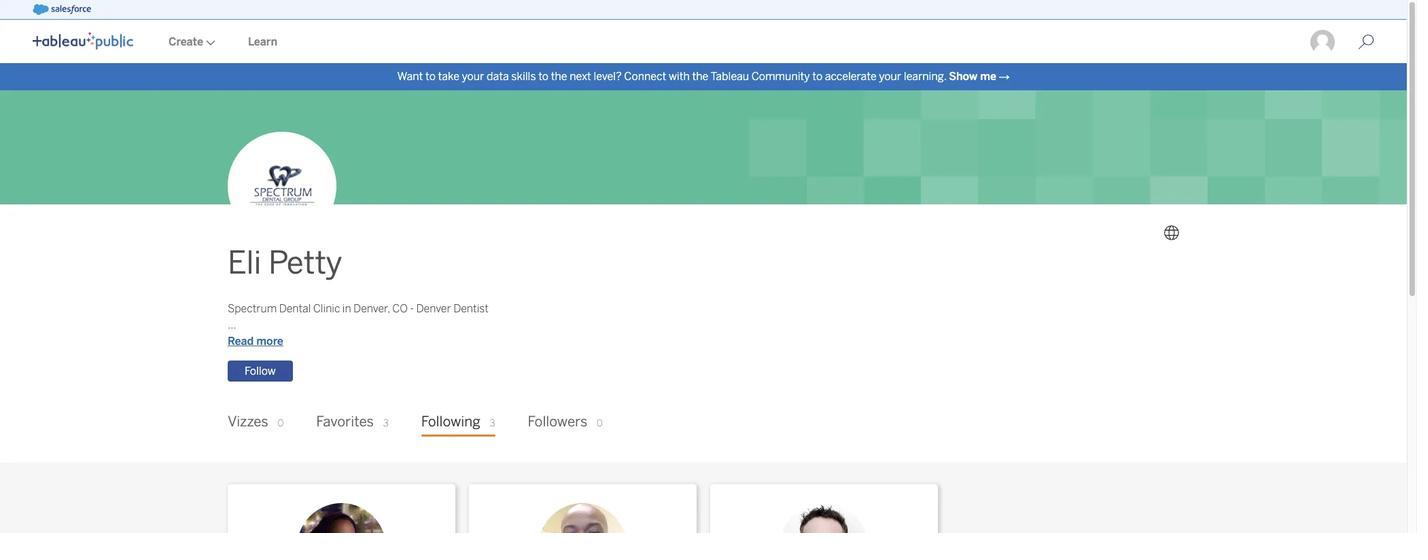 Task type: vqa. For each thing, say whether or not it's contained in the screenshot.


Task type: describe. For each thing, give the bounding box(es) containing it.
-
[[410, 303, 414, 316]]

2 to from the left
[[538, 70, 549, 83]]

looking
[[228, 335, 266, 348]]

co
[[392, 303, 408, 316]]

want to take your data skills to the next level? connect with the tableau community to accelerate your learning. show me →
[[397, 70, 1010, 83]]

tara.schultz image
[[1309, 29, 1336, 56]]

read more button
[[224, 335, 287, 349]]

2 the from the left
[[692, 70, 708, 83]]

followers
[[528, 414, 588, 431]]

vizzes
[[228, 414, 268, 431]]

follow
[[245, 365, 276, 378]]

petty
[[268, 245, 342, 282]]

follow button
[[228, 361, 293, 382]]

clinic
[[313, 303, 340, 316]]

me
[[980, 70, 996, 83]]

3 for following
[[490, 418, 495, 430]]

→
[[999, 70, 1010, 83]]

learning.
[[904, 70, 947, 83]]

eli petty
[[228, 245, 342, 282]]

logo image
[[33, 32, 133, 50]]

read more
[[228, 335, 283, 348]]

avatar image
[[228, 132, 336, 241]]

accelerate
[[825, 70, 877, 83]]

with
[[669, 70, 690, 83]]

read
[[228, 335, 254, 348]]

want
[[397, 70, 423, 83]]

eli
[[228, 245, 261, 282]]

spectrum
[[228, 303, 277, 316]]



Task type: locate. For each thing, give the bounding box(es) containing it.
2 0 from the left
[[597, 418, 603, 430]]

1 horizontal spatial 0
[[597, 418, 603, 430]]

your right the take
[[462, 70, 484, 83]]

1 the from the left
[[551, 70, 567, 83]]

to left accelerate
[[812, 70, 823, 83]]

to
[[425, 70, 436, 83], [538, 70, 549, 83], [812, 70, 823, 83]]

convenient
[[228, 352, 281, 365]]

the right with
[[692, 70, 708, 83]]

0 right 'followers'
[[597, 418, 603, 430]]

go to search image
[[1342, 34, 1391, 50]]

0 horizontal spatial 0
[[278, 418, 284, 430]]

following
[[421, 414, 480, 431]]

data
[[487, 70, 509, 83]]

spectrum dental clinic in denver, co - denver dentist
[[228, 303, 489, 316]]

for
[[268, 335, 282, 348]]

dental
[[279, 303, 311, 316]]

2 3 from the left
[[490, 418, 495, 430]]

the
[[551, 70, 567, 83], [692, 70, 708, 83]]

to right skills
[[538, 70, 549, 83]]

show me link
[[949, 70, 996, 83]]

2 horizontal spatial to
[[812, 70, 823, 83]]

payment
[[284, 352, 327, 365]]

1 horizontal spatial the
[[692, 70, 708, 83]]

1 3 from the left
[[383, 418, 389, 430]]

favorites
[[316, 414, 374, 431]]

next
[[570, 70, 591, 83]]

take
[[438, 70, 459, 83]]

in
[[342, 303, 351, 316]]

community
[[751, 70, 810, 83]]

skills
[[511, 70, 536, 83]]

create
[[169, 35, 203, 48]]

denver,
[[354, 303, 390, 316]]

0 horizontal spatial to
[[425, 70, 436, 83]]

denver
[[416, 303, 451, 316]]

0 horizontal spatial the
[[551, 70, 567, 83]]

dentist
[[453, 303, 489, 316]]

3 right favorites
[[383, 418, 389, 430]]

3 right following
[[490, 418, 495, 430]]

1 horizontal spatial your
[[879, 70, 901, 83]]

3 for favorites
[[383, 418, 389, 430]]

0
[[278, 418, 284, 430], [597, 418, 603, 430]]

looking for a convenient payment
[[228, 335, 327, 365]]

salesforce logo image
[[33, 4, 91, 15]]

spectrumdent.com image
[[1164, 226, 1179, 241]]

connect
[[624, 70, 666, 83]]

level?
[[594, 70, 622, 83]]

your
[[462, 70, 484, 83], [879, 70, 901, 83]]

3 to from the left
[[812, 70, 823, 83]]

learn link
[[232, 21, 294, 63]]

show
[[949, 70, 978, 83]]

tableau
[[711, 70, 749, 83]]

0 right vizzes at the left
[[278, 418, 284, 430]]

1 your from the left
[[462, 70, 484, 83]]

0 for vizzes
[[278, 418, 284, 430]]

to left the take
[[425, 70, 436, 83]]

1 to from the left
[[425, 70, 436, 83]]

a
[[284, 335, 290, 348]]

0 horizontal spatial your
[[462, 70, 484, 83]]

0 for followers
[[597, 418, 603, 430]]

the left next
[[551, 70, 567, 83]]

1 horizontal spatial 3
[[490, 418, 495, 430]]

learn
[[248, 35, 277, 48]]

more
[[256, 335, 283, 348]]

1 horizontal spatial to
[[538, 70, 549, 83]]

0 horizontal spatial 3
[[383, 418, 389, 430]]

your left learning.
[[879, 70, 901, 83]]

create button
[[152, 21, 232, 63]]

3
[[383, 418, 389, 430], [490, 418, 495, 430]]

2 your from the left
[[879, 70, 901, 83]]

1 0 from the left
[[278, 418, 284, 430]]



